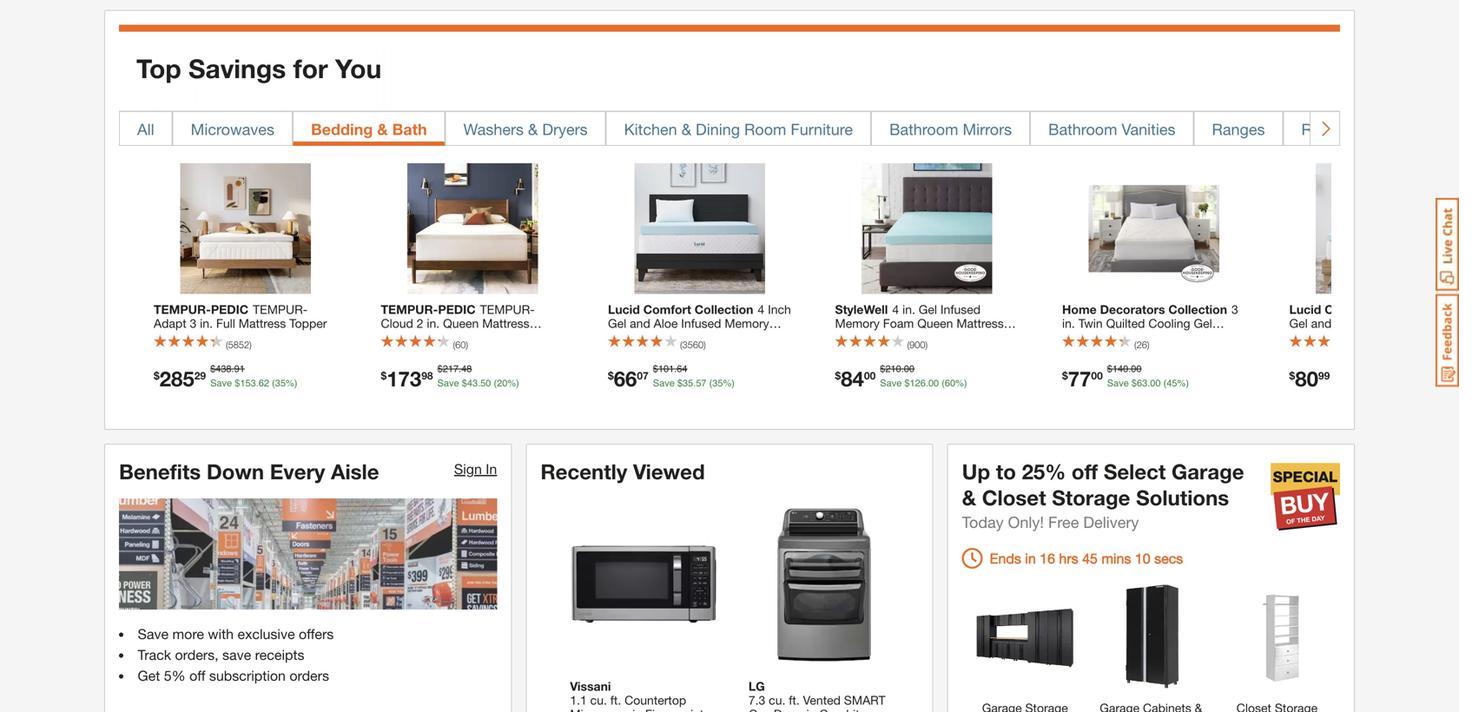 Task type: describe. For each thing, give the bounding box(es) containing it.
aloe
[[654, 316, 678, 331]]

in. inside tempur- cloud 2 in. queen mattress topper
[[427, 316, 440, 331]]

45 inside $ 77 00 $ 140 . 00 save $ 63 . 00 ( 45 %)
[[1167, 378, 1178, 389]]

00 left '140'
[[1092, 370, 1103, 382]]

) for 173
[[466, 339, 468, 351]]

900
[[910, 339, 926, 351]]

foam for 66
[[608, 330, 639, 345]]

orders
[[290, 668, 329, 684]]

storage
[[1052, 485, 1131, 510]]

ft. for countertop
[[611, 694, 622, 708]]

5852
[[228, 339, 250, 351]]

( 900 )
[[908, 339, 928, 351]]

7.3 cu. ft. vented smart gas dryer in graphite steel with easyload door and sensor dry technology image
[[740, 502, 905, 667]]

every
[[270, 459, 325, 484]]

gel for 84
[[919, 302, 938, 317]]

mirrors
[[963, 120, 1012, 139]]

3560
[[683, 339, 704, 351]]

topper inside 3 in. twin quilted cooling gel memory foam mattress topper
[[1196, 330, 1233, 345]]

$ 66 07 $ 101 . 64 save $ 35 . 57 ( 35 %)
[[608, 364, 735, 391]]

refrigerators button
[[1284, 111, 1411, 146]]

98
[[422, 370, 433, 382]]

track
[[138, 647, 171, 663]]

00 up 63
[[1132, 364, 1142, 375]]

down
[[207, 459, 264, 484]]

& for washers
[[528, 120, 538, 139]]

topper inside 4 inch gel and aloe infused memory foam topper - twin
[[643, 330, 680, 345]]

up to 25% off select garage & closet storage solutions today only! free delivery
[[963, 459, 1245, 532]]

4 in. gel infused memory foam queen mattress topper image
[[862, 163, 993, 294]]

lucid comfort collection link
[[1290, 302, 1460, 345]]

benefits down every aisle
[[119, 459, 379, 484]]

) for 66
[[704, 339, 706, 351]]

in inside vissani 1.1 cu. ft. countertop microwave in fingerprin
[[633, 707, 642, 713]]

3 in. twin quilted cooling gel memory foam mattress topper image
[[1089, 163, 1220, 294]]

$ inside $ 80 99
[[1290, 370, 1296, 382]]

foam inside 4 in. gel infused memory foam queen mattress topper
[[884, 316, 914, 331]]

4 for 84
[[893, 302, 900, 317]]

washers
[[464, 120, 524, 139]]

microwaves button
[[173, 111, 293, 146]]

save
[[222, 647, 251, 663]]

to
[[997, 459, 1017, 484]]

pedic for 285
[[211, 302, 249, 317]]

vissani 1.1 cu. ft. countertop microwave in fingerprin
[[570, 680, 704, 713]]

$ down ( 26 )
[[1132, 378, 1138, 389]]

tempur- inside tempur- adapt 3 in. full mattress topper
[[253, 302, 308, 317]]

gel for 66
[[608, 316, 627, 331]]

00 left 210
[[865, 370, 876, 382]]

( up 217
[[453, 339, 455, 351]]

80
[[1296, 366, 1319, 391]]

2 lucid comfort collection from the left
[[1290, 302, 1436, 317]]

bathroom for bathroom vanities
[[1049, 120, 1118, 139]]

all button
[[119, 111, 173, 146]]

62
[[259, 378, 269, 389]]

3 in. gel and aloe infused memory foam topper - queen image
[[1317, 163, 1447, 294]]

save more with exclusive offers track orders, save receipts get 5% off subscription orders
[[138, 626, 334, 684]]

collection for 66
[[695, 302, 754, 317]]

1 tempur- from the left
[[154, 302, 211, 317]]

topper inside tempur- cloud 2 in. queen mattress topper
[[381, 330, 419, 345]]

3 inside tempur- adapt 3 in. full mattress topper
[[190, 316, 197, 331]]

( inside $ 77 00 $ 140 . 00 save $ 63 . 00 ( 45 %)
[[1164, 378, 1167, 389]]

$ left '140'
[[1063, 370, 1069, 382]]

tempur- inside tempur- cloud 2 in. queen mattress topper
[[480, 302, 535, 317]]

foam for 77
[[1111, 330, 1142, 345]]

66
[[614, 366, 637, 391]]

for
[[293, 53, 328, 84]]

173
[[387, 366, 422, 391]]

washers & dryers button
[[445, 111, 606, 146]]

35 for 66
[[713, 378, 723, 389]]

$ 77 00 $ 140 . 00 save $ 63 . 00 ( 45 %)
[[1063, 364, 1190, 391]]

tempur- cloud 2 in. queen mattress topper
[[381, 302, 535, 345]]

kitchen
[[625, 120, 678, 139]]

%) for 84
[[956, 378, 968, 389]]

topper inside tempur- adapt 3 in. full mattress topper
[[289, 316, 327, 331]]

sign
[[454, 461, 482, 478]]

( down full
[[226, 339, 228, 351]]

%) for 77
[[1178, 378, 1190, 389]]

mattress inside tempur- adapt 3 in. full mattress topper
[[239, 316, 286, 331]]

) for 285
[[250, 339, 252, 351]]

lg 7.3 cu. ft. vented smart gas dryer in graphit
[[749, 680, 889, 713]]

438
[[216, 364, 232, 375]]

topper inside 4 in. gel infused memory foam queen mattress topper
[[836, 330, 873, 345]]

3 tempur- from the left
[[381, 302, 438, 317]]

sign in
[[454, 461, 497, 478]]

twin inside 3 in. twin quilted cooling gel memory foam mattress topper
[[1079, 316, 1103, 331]]

$ right 98
[[438, 364, 443, 375]]

bedding & bath
[[311, 120, 427, 139]]

garage storage systems & shelving product image image
[[972, 583, 1079, 691]]

$ right 84
[[880, 364, 886, 375]]

bathroom vanities
[[1049, 120, 1176, 139]]

receipts
[[255, 647, 305, 663]]

memory for 66
[[725, 316, 770, 331]]

( 26 )
[[1135, 339, 1150, 351]]

1 comfort from the left
[[644, 302, 692, 317]]

%) for 285
[[286, 378, 298, 389]]

next arrow image
[[1318, 120, 1333, 137]]

decorators
[[1101, 302, 1166, 317]]

feedback link image
[[1436, 294, 1460, 388]]

bathroom for bathroom mirrors
[[890, 120, 959, 139]]

queen inside 4 in. gel infused memory foam queen mattress topper
[[918, 316, 954, 331]]

top savings for you
[[136, 53, 382, 84]]

63
[[1138, 378, 1148, 389]]

153
[[240, 378, 256, 389]]

home decorators collection
[[1063, 302, 1228, 317]]

vented
[[803, 694, 841, 708]]

viewed
[[633, 459, 705, 484]]

recently viewed
[[541, 459, 705, 484]]

save inside save more with exclusive offers track orders, save receipts get 5% off subscription orders
[[138, 626, 169, 643]]

84
[[841, 366, 865, 391]]

bedding & bath button
[[293, 111, 445, 146]]

( up $ 84 00 $ 210 . 00 save $ 126 . 00 ( 60 %)
[[908, 339, 910, 351]]

4 inch gel and aloe infused memory foam topper - twin image
[[635, 163, 766, 294]]

29
[[194, 370, 206, 382]]

60 inside $ 84 00 $ 210 . 00 save $ 126 . 00 ( 60 %)
[[945, 378, 956, 389]]

5%
[[164, 668, 186, 684]]

( inside $ 285 29 $ 438 . 91 save $ 153 . 62 ( 35 %)
[[272, 378, 275, 389]]

$ down 91
[[235, 378, 240, 389]]

( inside $ 66 07 $ 101 . 64 save $ 35 . 57 ( 35 %)
[[710, 378, 713, 389]]

26
[[1137, 339, 1148, 351]]

orders,
[[175, 647, 219, 663]]

microwave
[[570, 707, 629, 713]]

save for 84
[[880, 378, 902, 389]]

with
[[208, 626, 234, 643]]

recently
[[541, 459, 628, 484]]

secs
[[1155, 551, 1184, 567]]

sign in link
[[454, 461, 497, 478]]

live chat image
[[1436, 198, 1460, 291]]

and
[[630, 316, 651, 331]]

1.1
[[570, 694, 587, 708]]

64
[[677, 364, 688, 375]]

( inside $ 173 98 $ 217 . 48 save $ 43 . 50 ( 20 %)
[[494, 378, 497, 389]]

in
[[486, 461, 497, 478]]

-
[[684, 330, 688, 345]]

you
[[335, 53, 382, 84]]

07
[[637, 370, 649, 382]]

$ right 77
[[1108, 364, 1113, 375]]

$ right 29
[[210, 364, 216, 375]]

& for bedding
[[377, 120, 388, 139]]

210
[[886, 364, 902, 375]]

save for 66
[[653, 378, 675, 389]]

quilted
[[1107, 316, 1146, 331]]

126
[[910, 378, 926, 389]]

( 3560 )
[[680, 339, 706, 351]]

217
[[443, 364, 459, 375]]

lucid inside lucid comfort collection link
[[1290, 302, 1322, 317]]

285
[[160, 366, 194, 391]]

tempur-pedic for 173
[[381, 302, 476, 317]]

mattress inside 3 in. twin quilted cooling gel memory foam mattress topper
[[1145, 330, 1192, 345]]



Task type: locate. For each thing, give the bounding box(es) containing it.
in. right "2"
[[427, 316, 440, 331]]

) for 77
[[1148, 339, 1150, 351]]

35 for 285
[[275, 378, 286, 389]]

( inside $ 84 00 $ 210 . 00 save $ 126 . 00 ( 60 %)
[[942, 378, 945, 389]]

memory right -
[[725, 316, 770, 331]]

2 bathroom from the left
[[1049, 120, 1118, 139]]

bathroom left mirrors
[[890, 120, 959, 139]]

0 horizontal spatial comfort
[[644, 302, 692, 317]]

1 horizontal spatial twin
[[1079, 316, 1103, 331]]

5 ) from the left
[[1148, 339, 1150, 351]]

queen inside tempur- cloud 2 in. queen mattress topper
[[443, 316, 479, 331]]

get
[[138, 668, 160, 684]]

in. up ( 900 )
[[903, 302, 916, 317]]

lucid up 99
[[1290, 302, 1322, 317]]

foam
[[884, 316, 914, 331], [608, 330, 639, 345], [1111, 330, 1142, 345]]

0 horizontal spatial cu.
[[591, 694, 607, 708]]

10
[[1136, 551, 1151, 567]]

1 horizontal spatial tempur-pedic
[[381, 302, 476, 317]]

cu. right "7.3" at bottom
[[769, 694, 786, 708]]

pedic for 173
[[438, 302, 476, 317]]

0 horizontal spatial infused
[[682, 316, 722, 331]]

16
[[1040, 551, 1056, 567]]

countertop
[[625, 694, 687, 708]]

( 60 )
[[453, 339, 468, 351]]

%) right 50
[[508, 378, 519, 389]]

tempur- up 20
[[480, 302, 535, 317]]

ft. inside lg 7.3 cu. ft. vented smart gas dryer in graphit
[[789, 694, 800, 708]]

3
[[1232, 302, 1239, 317], [190, 316, 197, 331]]

1 lucid from the left
[[608, 302, 640, 317]]

%) for 66
[[723, 378, 735, 389]]

) for 84
[[926, 339, 928, 351]]

%) inside $ 77 00 $ 140 . 00 save $ 63 . 00 ( 45 %)
[[1178, 378, 1190, 389]]

2 ) from the left
[[466, 339, 468, 351]]

( left -
[[680, 339, 683, 351]]

0 horizontal spatial 4
[[758, 302, 765, 317]]

1 queen from the left
[[443, 316, 479, 331]]

cu. right 1.1
[[591, 694, 607, 708]]

ranges button
[[1194, 111, 1284, 146]]

( right 62 in the bottom left of the page
[[272, 378, 275, 389]]

& for kitchen
[[682, 120, 692, 139]]

memory for 77
[[1063, 330, 1107, 345]]

1 lucid comfort collection from the left
[[608, 302, 754, 317]]

1 horizontal spatial collection
[[1169, 302, 1228, 317]]

0 horizontal spatial 3
[[190, 316, 197, 331]]

$ 80 99
[[1290, 366, 1331, 391]]

1 ft. from the left
[[611, 694, 622, 708]]

offers
[[299, 626, 334, 643]]

%) for 173
[[508, 378, 519, 389]]

save inside $ 173 98 $ 217 . 48 save $ 43 . 50 ( 20 %)
[[438, 378, 459, 389]]

1.1 cu. ft. countertop microwave in fingerprint resistant stainless steel image
[[562, 502, 726, 667]]

0 vertical spatial 45
[[1167, 378, 1178, 389]]

35 inside $ 285 29 $ 438 . 91 save $ 153 . 62 ( 35 %)
[[275, 378, 286, 389]]

00 right 126
[[929, 378, 940, 389]]

( 5852 )
[[226, 339, 252, 351]]

sign in card banner image
[[119, 499, 497, 610]]

) up 126
[[926, 339, 928, 351]]

3 %) from the left
[[723, 378, 735, 389]]

tempur-pedic for 285
[[154, 302, 249, 317]]

foam down the decorators
[[1111, 330, 1142, 345]]

( right '57'
[[710, 378, 713, 389]]

save for 285
[[210, 378, 232, 389]]

1 horizontal spatial lucid comfort collection
[[1290, 302, 1436, 317]]

tempur-adapt 3 in. full mattress topper image
[[180, 163, 311, 294]]

kitchen & dining room furniture button
[[606, 111, 872, 146]]

memory
[[725, 316, 770, 331], [836, 316, 880, 331], [1063, 330, 1107, 345]]

bathroom left vanities
[[1049, 120, 1118, 139]]

2 %) from the left
[[508, 378, 519, 389]]

& left bath
[[377, 120, 388, 139]]

2 horizontal spatial 35
[[713, 378, 723, 389]]

$ left 210
[[836, 370, 841, 382]]

1 ) from the left
[[250, 339, 252, 351]]

gel left and
[[608, 316, 627, 331]]

tempur-pedic up ( 5852 )
[[154, 302, 249, 317]]

25%
[[1022, 459, 1066, 484]]

dryers
[[543, 120, 588, 139]]

0 horizontal spatial queen
[[443, 316, 479, 331]]

cloud
[[381, 316, 414, 331]]

off down orders,
[[189, 668, 205, 684]]

1 horizontal spatial 45
[[1167, 378, 1178, 389]]

2 cu. from the left
[[769, 694, 786, 708]]

2 queen from the left
[[918, 316, 954, 331]]

& inside up to 25% off select garage & closet storage solutions today only! free delivery
[[963, 485, 977, 510]]

mattress inside 4 in. gel infused memory foam queen mattress topper
[[957, 316, 1004, 331]]

3 right adapt
[[190, 316, 197, 331]]

solutions
[[1137, 485, 1230, 510]]

%) inside $ 285 29 $ 438 . 91 save $ 153 . 62 ( 35 %)
[[286, 378, 298, 389]]

in. inside 3 in. twin quilted cooling gel memory foam mattress topper
[[1063, 316, 1076, 331]]

save down 101
[[653, 378, 675, 389]]

%) right 62 in the bottom left of the page
[[286, 378, 298, 389]]

00 right 210
[[904, 364, 915, 375]]

infused inside 4 in. gel infused memory foam queen mattress topper
[[941, 302, 981, 317]]

collection for 77
[[1169, 302, 1228, 317]]

save inside $ 66 07 $ 101 . 64 save $ 35 . 57 ( 35 %)
[[653, 378, 675, 389]]

1 horizontal spatial off
[[1072, 459, 1099, 484]]

ft. inside vissani 1.1 cu. ft. countertop microwave in fingerprin
[[611, 694, 622, 708]]

bathroom mirrors
[[890, 120, 1012, 139]]

0 horizontal spatial 35
[[275, 378, 286, 389]]

more
[[172, 626, 204, 643]]

4 ) from the left
[[926, 339, 928, 351]]

1 horizontal spatial 60
[[945, 378, 956, 389]]

lucid left aloe
[[608, 302, 640, 317]]

off up storage
[[1072, 459, 1099, 484]]

45 right hrs
[[1083, 551, 1098, 567]]

ft. for vented
[[789, 694, 800, 708]]

140
[[1113, 364, 1129, 375]]

save down 438
[[210, 378, 232, 389]]

2 horizontal spatial foam
[[1111, 330, 1142, 345]]

3 ) from the left
[[704, 339, 706, 351]]

twin inside 4 inch gel and aloe infused memory foam topper - twin
[[692, 330, 716, 345]]

select
[[1104, 459, 1166, 484]]

lucid comfort collection up 99
[[1290, 302, 1436, 317]]

tempur- left full
[[154, 302, 211, 317]]

special buy logo image
[[1271, 462, 1341, 532]]

43
[[467, 378, 478, 389]]

foam up 66
[[608, 330, 639, 345]]

0 horizontal spatial memory
[[725, 316, 770, 331]]

$ left 07
[[608, 370, 614, 382]]

4 tempur- from the left
[[480, 302, 535, 317]]

collection up "3560"
[[695, 302, 754, 317]]

1 horizontal spatial in
[[807, 707, 816, 713]]

0 horizontal spatial in
[[633, 707, 642, 713]]

infused inside 4 inch gel and aloe infused memory foam topper - twin
[[682, 316, 722, 331]]

topper
[[289, 316, 327, 331], [381, 330, 419, 345], [643, 330, 680, 345], [836, 330, 873, 345], [1196, 330, 1233, 345]]

in. left full
[[200, 316, 213, 331]]

pedic up the '( 60 )'
[[438, 302, 476, 317]]

%) inside $ 84 00 $ 210 . 00 save $ 126 . 00 ( 60 %)
[[956, 378, 968, 389]]

) down tempur- adapt 3 in. full mattress topper
[[250, 339, 252, 351]]

pedic
[[211, 302, 249, 317], [438, 302, 476, 317]]

lg
[[749, 680, 765, 694]]

1 horizontal spatial memory
[[836, 316, 880, 331]]

%) right '57'
[[723, 378, 735, 389]]

off inside up to 25% off select garage & closet storage solutions today only! free delivery
[[1072, 459, 1099, 484]]

1 horizontal spatial bathroom
[[1049, 120, 1118, 139]]

in. inside tempur- adapt 3 in. full mattress topper
[[200, 316, 213, 331]]

garage
[[1172, 459, 1245, 484]]

memory inside 4 in. gel infused memory foam queen mattress topper
[[836, 316, 880, 331]]

cu. for 7.3
[[769, 694, 786, 708]]

2 collection from the left
[[1169, 302, 1228, 317]]

ft.
[[611, 694, 622, 708], [789, 694, 800, 708]]

tempur-pedic
[[154, 302, 249, 317], [381, 302, 476, 317]]

memory inside 4 inch gel and aloe infused memory foam topper - twin
[[725, 316, 770, 331]]

save for 173
[[438, 378, 459, 389]]

20
[[497, 378, 508, 389]]

0 horizontal spatial twin
[[692, 330, 716, 345]]

1 horizontal spatial 35
[[683, 378, 694, 389]]

1 collection from the left
[[695, 302, 754, 317]]

2 tempur-pedic from the left
[[381, 302, 476, 317]]

1 vertical spatial 60
[[945, 378, 956, 389]]

save up track
[[138, 626, 169, 643]]

kitchen & dining room furniture
[[625, 120, 853, 139]]

in. inside 4 in. gel infused memory foam queen mattress topper
[[903, 302, 916, 317]]

60 right 126
[[945, 378, 956, 389]]

furniture
[[791, 120, 853, 139]]

0 vertical spatial off
[[1072, 459, 1099, 484]]

comfort up -
[[644, 302, 692, 317]]

%) right 63
[[1178, 378, 1190, 389]]

35 right '57'
[[713, 378, 723, 389]]

queen up the '( 60 )'
[[443, 316, 479, 331]]

& left dryers
[[528, 120, 538, 139]]

cu.
[[591, 694, 607, 708], [769, 694, 786, 708]]

exclusive
[[238, 626, 295, 643]]

garage cabinets & workbenches product image image
[[1098, 583, 1206, 691]]

2 horizontal spatial gel
[[1194, 316, 1213, 331]]

1 bathroom from the left
[[890, 120, 959, 139]]

2 tempur- from the left
[[253, 302, 308, 317]]

twin right -
[[692, 330, 716, 345]]

60 up 48
[[455, 339, 466, 351]]

0 horizontal spatial foam
[[608, 330, 639, 345]]

in inside lg 7.3 cu. ft. vented smart gas dryer in graphit
[[807, 707, 816, 713]]

in left 16
[[1026, 551, 1036, 567]]

collection left 'feedback link' image
[[1377, 302, 1436, 317]]

subscription
[[209, 668, 286, 684]]

( right 63
[[1164, 378, 1167, 389]]

1 horizontal spatial ft.
[[789, 694, 800, 708]]

1 horizontal spatial lucid
[[1290, 302, 1322, 317]]

mattress inside tempur- cloud 2 in. queen mattress topper
[[482, 316, 530, 331]]

smart
[[844, 694, 886, 708]]

ft. right 1.1
[[611, 694, 622, 708]]

dryer
[[774, 707, 803, 713]]

1 tempur-pedic from the left
[[154, 302, 249, 317]]

full
[[216, 316, 235, 331]]

57
[[696, 378, 707, 389]]

foam inside 3 in. twin quilted cooling gel memory foam mattress topper
[[1111, 330, 1142, 345]]

1 35 from the left
[[275, 378, 286, 389]]

infused
[[941, 302, 981, 317], [682, 316, 722, 331]]

%) inside $ 66 07 $ 101 . 64 save $ 35 . 57 ( 35 %)
[[723, 378, 735, 389]]

0 horizontal spatial lucid comfort collection
[[608, 302, 754, 317]]

1 4 from the left
[[758, 302, 765, 317]]

free delivery
[[1049, 513, 1140, 532]]

4 left inch
[[758, 302, 765, 317]]

cu. inside lg 7.3 cu. ft. vented smart gas dryer in graphit
[[769, 694, 786, 708]]

2 horizontal spatial in
[[1026, 551, 1036, 567]]

bath
[[392, 120, 427, 139]]

101
[[659, 364, 675, 375]]

1 horizontal spatial cu.
[[769, 694, 786, 708]]

in right microwave
[[633, 707, 642, 713]]

3 collection from the left
[[1377, 302, 1436, 317]]

2 lucid from the left
[[1290, 302, 1322, 317]]

0 horizontal spatial tempur-pedic
[[154, 302, 249, 317]]

save down 210
[[880, 378, 902, 389]]

2 35 from the left
[[683, 378, 694, 389]]

1 horizontal spatial queen
[[918, 316, 954, 331]]

91
[[234, 364, 245, 375]]

%) right 126
[[956, 378, 968, 389]]

gel inside 4 inch gel and aloe infused memory foam topper - twin
[[608, 316, 627, 331]]

1 horizontal spatial infused
[[941, 302, 981, 317]]

cu. for 1.1
[[591, 694, 607, 708]]

save down 217
[[438, 378, 459, 389]]

memory inside 3 in. twin quilted cooling gel memory foam mattress topper
[[1063, 330, 1107, 345]]

today only!
[[963, 513, 1045, 532]]

off
[[1072, 459, 1099, 484], [189, 668, 205, 684]]

$ left 98
[[381, 370, 387, 382]]

tempur- right full
[[253, 302, 308, 317]]

queen up ( 900 )
[[918, 316, 954, 331]]

microwaves
[[191, 120, 275, 139]]

1 cu. from the left
[[591, 694, 607, 708]]

0 vertical spatial 60
[[455, 339, 466, 351]]

save for 77
[[1108, 378, 1130, 389]]

1 vertical spatial off
[[189, 668, 205, 684]]

$ left 29
[[154, 370, 160, 382]]

top
[[136, 53, 181, 84]]

memory down home
[[1063, 330, 1107, 345]]

1 vertical spatial 45
[[1083, 551, 1098, 567]]

3 35 from the left
[[713, 378, 723, 389]]

2 comfort from the left
[[1325, 302, 1373, 317]]

45 right 63
[[1167, 378, 1178, 389]]

( down quilted
[[1135, 339, 1137, 351]]

2 pedic from the left
[[438, 302, 476, 317]]

1 horizontal spatial comfort
[[1325, 302, 1373, 317]]

& down 'up'
[[963, 485, 977, 510]]

1 horizontal spatial 3
[[1232, 302, 1239, 317]]

$ left 99
[[1290, 370, 1296, 382]]

savings
[[189, 53, 286, 84]]

bathroom mirrors button
[[872, 111, 1031, 146]]

3 inside 3 in. twin quilted cooling gel memory foam mattress topper
[[1232, 302, 1239, 317]]

all
[[137, 120, 154, 139]]

$ down 48
[[462, 378, 467, 389]]

gel right cooling
[[1194, 316, 1213, 331]]

memory up 84
[[836, 316, 880, 331]]

save inside $ 77 00 $ 140 . 00 save $ 63 . 00 ( 45 %)
[[1108, 378, 1130, 389]]

4 for 66
[[758, 302, 765, 317]]

washers & dryers
[[464, 120, 588, 139]]

gel inside 4 in. gel infused memory foam queen mattress topper
[[919, 302, 938, 317]]

4 in. gel infused memory foam queen mattress topper
[[836, 302, 1004, 345]]

) up 48
[[466, 339, 468, 351]]

0 horizontal spatial lucid
[[608, 302, 640, 317]]

%) inside $ 173 98 $ 217 . 48 save $ 43 . 50 ( 20 %)
[[508, 378, 519, 389]]

1 horizontal spatial 4
[[893, 302, 900, 317]]

0 horizontal spatial collection
[[695, 302, 754, 317]]

4 right stylewell at the top right of page
[[893, 302, 900, 317]]

cu. inside vissani 1.1 cu. ft. countertop microwave in fingerprin
[[591, 694, 607, 708]]

save down '140'
[[1108, 378, 1130, 389]]

0 horizontal spatial 60
[[455, 339, 466, 351]]

in. up 77
[[1063, 316, 1076, 331]]

35 right 62 in the bottom left of the page
[[275, 378, 286, 389]]

0 horizontal spatial off
[[189, 668, 205, 684]]

0 horizontal spatial bathroom
[[890, 120, 959, 139]]

3 in. twin quilted cooling gel memory foam mattress topper
[[1063, 302, 1239, 345]]

foam inside 4 inch gel and aloe infused memory foam topper - twin
[[608, 330, 639, 345]]

00 right 63
[[1151, 378, 1161, 389]]

2
[[417, 316, 424, 331]]

tempur- up 98
[[381, 302, 438, 317]]

$ 285 29 $ 438 . 91 save $ 153 . 62 ( 35 %)
[[154, 364, 298, 391]]

0 horizontal spatial 45
[[1083, 551, 1098, 567]]

aisle
[[331, 459, 379, 484]]

save inside $ 285 29 $ 438 . 91 save $ 153 . 62 ( 35 %)
[[210, 378, 232, 389]]

4 inside 4 inch gel and aloe infused memory foam topper - twin
[[758, 302, 765, 317]]

0 horizontal spatial ft.
[[611, 694, 622, 708]]

gel inside 3 in. twin quilted cooling gel memory foam mattress topper
[[1194, 316, 1213, 331]]

ft. left vented
[[789, 694, 800, 708]]

ends
[[990, 551, 1022, 567]]

( right 50
[[494, 378, 497, 389]]

1 horizontal spatial pedic
[[438, 302, 476, 317]]

pedic up 5852
[[211, 302, 249, 317]]

$ right 07
[[653, 364, 659, 375]]

4 %) from the left
[[956, 378, 968, 389]]

0 horizontal spatial gel
[[608, 316, 627, 331]]

closet
[[983, 485, 1047, 510]]

%)
[[286, 378, 298, 389], [508, 378, 519, 389], [723, 378, 735, 389], [956, 378, 968, 389], [1178, 378, 1190, 389]]

vanities
[[1122, 120, 1176, 139]]

closet storage systems product image image
[[1224, 583, 1332, 691]]

tempur-cloud 2 in. queen mattress topper image
[[408, 163, 538, 294]]

$ down ( 900 )
[[905, 378, 910, 389]]

2 horizontal spatial memory
[[1063, 330, 1107, 345]]

1 horizontal spatial foam
[[884, 316, 914, 331]]

77
[[1069, 366, 1092, 391]]

35 left '57'
[[683, 378, 694, 389]]

) down cooling
[[1148, 339, 1150, 351]]

2 ft. from the left
[[789, 694, 800, 708]]

lucid
[[608, 302, 640, 317], [1290, 302, 1322, 317]]

2 horizontal spatial collection
[[1377, 302, 1436, 317]]

save inside $ 84 00 $ 210 . 00 save $ 126 . 00 ( 60 %)
[[880, 378, 902, 389]]

bedding
[[311, 120, 373, 139]]

2 4 from the left
[[893, 302, 900, 317]]

)
[[250, 339, 252, 351], [466, 339, 468, 351], [704, 339, 706, 351], [926, 339, 928, 351], [1148, 339, 1150, 351]]

gel up ( 900 )
[[919, 302, 938, 317]]

1 horizontal spatial gel
[[919, 302, 938, 317]]

lucid comfort collection up -
[[608, 302, 754, 317]]

1 pedic from the left
[[211, 302, 249, 317]]

foam up ( 900 )
[[884, 316, 914, 331]]

0 horizontal spatial pedic
[[211, 302, 249, 317]]

99
[[1319, 370, 1331, 382]]

1 %) from the left
[[286, 378, 298, 389]]

60
[[455, 339, 466, 351], [945, 378, 956, 389]]

off inside save more with exclusive offers track orders, save receipts get 5% off subscription orders
[[189, 668, 205, 684]]

( right 126
[[942, 378, 945, 389]]

adapt
[[154, 316, 186, 331]]

5 %) from the left
[[1178, 378, 1190, 389]]

50
[[481, 378, 491, 389]]

$ down 64
[[678, 378, 683, 389]]

48
[[462, 364, 472, 375]]

lucid comfort collection
[[608, 302, 754, 317], [1290, 302, 1436, 317]]

) right -
[[704, 339, 706, 351]]

room
[[745, 120, 787, 139]]

tempur-pedic up the '( 60 )'
[[381, 302, 476, 317]]

4 inside 4 in. gel infused memory foam queen mattress topper
[[893, 302, 900, 317]]



Task type: vqa. For each thing, say whether or not it's contained in the screenshot.
Save in the $ 66 07 $ 101 . 64 Save $ 35 . 57 ( 35 %)
yes



